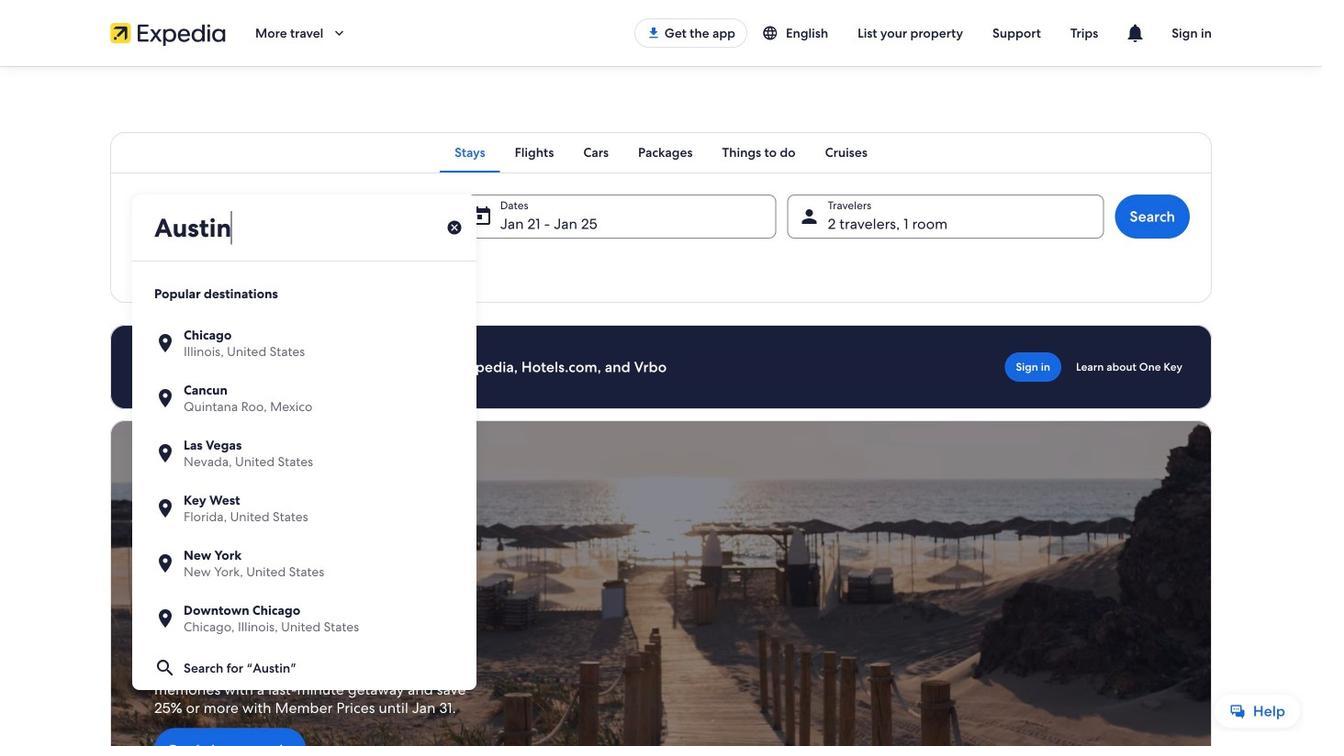 Task type: describe. For each thing, give the bounding box(es) containing it.
download the app button image
[[646, 26, 661, 40]]



Task type: locate. For each thing, give the bounding box(es) containing it.
Going to text field
[[132, 195, 477, 261]]

main content
[[0, 66, 1323, 747]]

more travel image
[[331, 25, 347, 41]]

small image
[[762, 25, 786, 41]]

expedia logo image
[[110, 20, 226, 46]]

travel sale activities deals image
[[110, 421, 1212, 747]]

tab list
[[110, 132, 1212, 173]]

clear going to image
[[446, 220, 463, 236]]

communication center icon image
[[1124, 22, 1146, 44]]



Task type: vqa. For each thing, say whether or not it's contained in the screenshot.
January 2024 element
no



